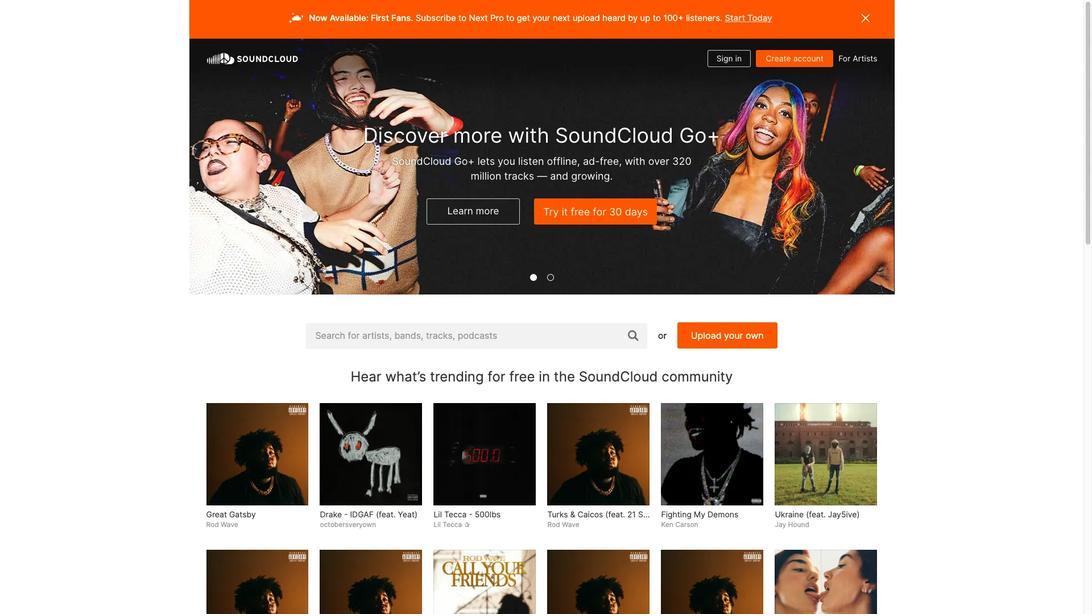 Task type: describe. For each thing, give the bounding box(es) containing it.
learn more link
[[427, 198, 520, 225]]

long journey element
[[548, 550, 650, 615]]

next
[[553, 13, 570, 23]]

octobersveryown
[[320, 520, 376, 529]]

idgaf
[[350, 510, 374, 520]]

0 vertical spatial tecca
[[444, 510, 467, 520]]

great gatsby rod wave
[[206, 510, 256, 529]]

trending
[[430, 368, 484, 385]]

0 vertical spatial soundcloud
[[555, 123, 674, 148]]

hg4 element
[[661, 550, 764, 615]]

✰
[[464, 520, 470, 529]]

great gatsby link
[[206, 509, 309, 520]]

now available: first fans. subscribe to next pro to get your next upload heard by up to 100+ listeners. start today
[[309, 13, 773, 23]]

get
[[517, 13, 530, 23]]

start
[[725, 13, 745, 23]]

now
[[309, 13, 328, 23]]

octobersveryown link
[[320, 520, 376, 530]]

jay
[[775, 520, 786, 529]]

320
[[673, 156, 692, 168]]

growing.
[[571, 170, 613, 182]]

what's
[[385, 368, 426, 385]]

lil tecca - 500lbs lil tecca ✰
[[434, 510, 501, 529]]

available:
[[330, 13, 369, 23]]

ukraine (feat. jay5ive) jay hound
[[775, 510, 860, 529]]

caicos
[[578, 510, 603, 520]]

turks & caicos (feat. 21 savage) rod wave
[[548, 510, 669, 529]]

free,
[[600, 156, 622, 168]]

the
[[554, 368, 575, 385]]

sign in
[[717, 53, 742, 63]]

today
[[748, 13, 773, 23]]

yeat)
[[398, 510, 418, 520]]

jay hound link
[[775, 520, 810, 530]]

artists
[[853, 53, 878, 63]]

sign in button
[[708, 50, 751, 67]]

go+ inside "soundcloud go+ lets you listen offline, ad-free, with over 320 million tracks — and growing."
[[454, 156, 475, 168]]

1 to from the left
[[459, 13, 467, 23]]

try it free for 30 days
[[543, 206, 648, 218]]

upload your own
[[691, 330, 764, 341]]

rod inside great gatsby rod wave
[[206, 520, 219, 529]]

500lbs
[[475, 510, 501, 520]]

0 vertical spatial free
[[571, 206, 590, 218]]

start today link
[[725, 13, 773, 23]]

ken
[[661, 520, 674, 529]]

over
[[649, 156, 670, 168]]

rod inside turks & caicos (feat. 21 savage) rod wave
[[548, 520, 560, 529]]

upload your own link
[[677, 323, 778, 349]]

ad-
[[583, 156, 600, 168]]

rod wave link for great
[[206, 520, 238, 530]]

with inside "soundcloud go+ lets you listen offline, ad-free, with over 320 million tracks — and growing."
[[625, 156, 646, 168]]

turks & caicos (feat. 21 savage) element
[[548, 403, 650, 506]]

houdini element
[[775, 550, 878, 615]]

ukraine (feat. jay5ive) element
[[775, 403, 878, 506]]

great gatsby element
[[206, 403, 309, 506]]

21
[[628, 510, 636, 520]]

learn
[[447, 205, 473, 217]]

boyz don't cry element
[[206, 550, 309, 615]]

lil tecca - 500lbs link
[[434, 509, 536, 520]]

try
[[543, 206, 559, 218]]

my
[[694, 510, 706, 520]]

demons
[[708, 510, 739, 520]]

2 vertical spatial soundcloud
[[579, 368, 658, 385]]

(feat. inside 'ukraine (feat. jay5ive) jay hound'
[[806, 510, 826, 520]]

fighting my demons link
[[661, 509, 764, 520]]

for artists link
[[839, 51, 878, 68]]

for artists
[[839, 53, 878, 63]]

(feat. for yeat)
[[376, 510, 396, 520]]

0 vertical spatial with
[[508, 123, 550, 148]]

3 to from the left
[[653, 13, 661, 23]]

1 lil from the top
[[434, 510, 442, 520]]

2 to from the left
[[506, 13, 515, 23]]

upload
[[691, 330, 722, 341]]

0 horizontal spatial your
[[533, 13, 550, 23]]

ken carson link
[[661, 520, 699, 530]]

hound
[[788, 520, 810, 529]]

create account
[[766, 53, 824, 63]]

30
[[609, 206, 622, 218]]

for for 30
[[593, 206, 606, 218]]

ukraine (feat. jay5ive) link
[[775, 509, 878, 520]]

turks
[[548, 510, 568, 520]]

drake
[[320, 510, 342, 520]]

first
[[371, 13, 389, 23]]

hear
[[351, 368, 382, 385]]

soundcloud go+ lets you listen offline, ad-free, with over 320 million tracks — and growing.
[[392, 156, 692, 182]]

&
[[570, 510, 576, 520]]

lets
[[478, 156, 495, 168]]

create account button
[[756, 50, 834, 67]]

rod wave link for turks
[[548, 520, 580, 530]]



Task type: locate. For each thing, give the bounding box(es) containing it.
try it free for 30 days link
[[534, 198, 657, 225]]

wave down great
[[221, 520, 238, 529]]

soundcloud inside "soundcloud go+ lets you listen offline, ad-free, with over 320 million tracks — and growing."
[[392, 156, 451, 168]]

upload
[[573, 13, 600, 23]]

go+ up "320"
[[680, 123, 721, 148]]

to
[[459, 13, 467, 23], [506, 13, 515, 23], [653, 13, 661, 23]]

- inside "lil tecca - 500lbs lil tecca ✰"
[[469, 510, 473, 520]]

1 horizontal spatial (feat.
[[606, 510, 625, 520]]

1 vertical spatial go+
[[454, 156, 475, 168]]

soundcloud down discover
[[392, 156, 451, 168]]

rod wave link
[[206, 520, 238, 530], [548, 520, 580, 530]]

go+ left "lets" at the top of page
[[454, 156, 475, 168]]

gatsby
[[229, 510, 256, 520]]

lil tecca ✰ link
[[434, 520, 470, 530]]

with
[[508, 123, 550, 148], [625, 156, 646, 168]]

2 wave from the left
[[562, 520, 580, 529]]

lil up lil tecca ✰ link
[[434, 510, 442, 520]]

100+
[[664, 13, 684, 23]]

1 rod from the left
[[206, 520, 219, 529]]

discover more with soundcloud go+
[[363, 123, 721, 148]]

2 horizontal spatial (feat.
[[806, 510, 826, 520]]

(feat.
[[376, 510, 396, 520], [606, 510, 625, 520], [806, 510, 826, 520]]

0 vertical spatial lil
[[434, 510, 442, 520]]

your inside upload your own link
[[724, 330, 743, 341]]

it
[[562, 206, 568, 218]]

in inside button
[[736, 53, 742, 63]]

3 (feat. from the left
[[806, 510, 826, 520]]

1 vertical spatial for
[[488, 368, 506, 385]]

tecca up lil tecca ✰ link
[[444, 510, 467, 520]]

drake - idgaf (feat. yeat) octobersveryown
[[320, 510, 418, 529]]

1 vertical spatial soundcloud
[[392, 156, 451, 168]]

community
[[662, 368, 733, 385]]

0 horizontal spatial to
[[459, 13, 467, 23]]

0 horizontal spatial wave
[[221, 520, 238, 529]]

Search search field
[[306, 323, 648, 349]]

for for free
[[488, 368, 506, 385]]

ukraine
[[775, 510, 804, 520]]

2 rod wave link from the left
[[548, 520, 580, 530]]

offline,
[[547, 156, 580, 168]]

(feat. left 21
[[606, 510, 625, 520]]

heard
[[603, 13, 626, 23]]

by
[[628, 13, 638, 23]]

tecca
[[444, 510, 467, 520], [443, 520, 462, 529]]

(feat. inside turks & caicos (feat. 21 savage) rod wave
[[606, 510, 625, 520]]

0 horizontal spatial -
[[344, 510, 348, 520]]

fighting
[[661, 510, 692, 520]]

0 horizontal spatial rod wave link
[[206, 520, 238, 530]]

your left own
[[724, 330, 743, 341]]

soundcloud
[[555, 123, 674, 148], [392, 156, 451, 168], [579, 368, 658, 385]]

0 horizontal spatial with
[[508, 123, 550, 148]]

rod down the turks
[[548, 520, 560, 529]]

fighting my demons ken carson
[[661, 510, 739, 529]]

1 wave from the left
[[221, 520, 238, 529]]

in left the
[[539, 368, 550, 385]]

your
[[533, 13, 550, 23], [724, 330, 743, 341]]

days
[[625, 206, 648, 218]]

great
[[206, 510, 227, 520]]

1 horizontal spatial go+
[[680, 123, 721, 148]]

lil tecca - 500lbs element
[[434, 403, 536, 506]]

savage)
[[638, 510, 669, 520]]

1 vertical spatial lil
[[434, 520, 441, 529]]

1 horizontal spatial wave
[[562, 520, 580, 529]]

1 vertical spatial free
[[509, 368, 535, 385]]

up
[[640, 13, 651, 23]]

(feat. left yeat) on the left
[[376, 510, 396, 520]]

0 vertical spatial in
[[736, 53, 742, 63]]

listen
[[518, 156, 544, 168]]

0 horizontal spatial (feat.
[[376, 510, 396, 520]]

2 horizontal spatial to
[[653, 13, 661, 23]]

- up octobersveryown
[[344, 510, 348, 520]]

0 vertical spatial for
[[593, 206, 606, 218]]

more right learn
[[476, 205, 499, 217]]

2 rod from the left
[[548, 520, 560, 529]]

2 (feat. from the left
[[606, 510, 625, 520]]

more for learn
[[476, 205, 499, 217]]

(feat. up hound
[[806, 510, 826, 520]]

0 vertical spatial more
[[453, 123, 503, 148]]

(feat. inside the drake - idgaf (feat. yeat) octobersveryown
[[376, 510, 396, 520]]

soundcloud right the
[[579, 368, 658, 385]]

0 horizontal spatial rod
[[206, 520, 219, 529]]

- up ✰
[[469, 510, 473, 520]]

1 horizontal spatial in
[[736, 53, 742, 63]]

0 horizontal spatial free
[[509, 368, 535, 385]]

turks & caicos (feat. 21 savage) link
[[548, 509, 669, 520]]

1 - from the left
[[344, 510, 348, 520]]

account
[[794, 53, 824, 63]]

1 horizontal spatial with
[[625, 156, 646, 168]]

with left the over
[[625, 156, 646, 168]]

in right the sign
[[736, 53, 742, 63]]

million
[[471, 170, 502, 182]]

0 horizontal spatial for
[[488, 368, 506, 385]]

2 lil from the top
[[434, 520, 441, 529]]

and
[[550, 170, 569, 182]]

call your friends element
[[434, 550, 536, 615]]

jay5ive)
[[828, 510, 860, 520]]

-
[[344, 510, 348, 520], [469, 510, 473, 520]]

1 horizontal spatial rod
[[548, 520, 560, 529]]

fans.
[[391, 13, 413, 23]]

drake - idgaf (feat. yeat) link
[[320, 509, 422, 520]]

wave inside turks & caicos (feat. 21 savage) rod wave
[[562, 520, 580, 529]]

for
[[593, 206, 606, 218], [488, 368, 506, 385]]

for right trending
[[488, 368, 506, 385]]

go+
[[680, 123, 721, 148], [454, 156, 475, 168]]

you
[[498, 156, 516, 168]]

2 - from the left
[[469, 510, 473, 520]]

- inside the drake - idgaf (feat. yeat) octobersveryown
[[344, 510, 348, 520]]

more
[[453, 123, 503, 148], [476, 205, 499, 217]]

to right the up on the right top of the page
[[653, 13, 661, 23]]

1 horizontal spatial for
[[593, 206, 606, 218]]

hear what's trending for free in the soundcloud community
[[351, 368, 733, 385]]

0 vertical spatial your
[[533, 13, 550, 23]]

free right it
[[571, 206, 590, 218]]

—
[[537, 170, 548, 182]]

to left get
[[506, 13, 515, 23]]

soundcloud up free,
[[555, 123, 674, 148]]

1 vertical spatial in
[[539, 368, 550, 385]]

free left the
[[509, 368, 535, 385]]

1 vertical spatial more
[[476, 205, 499, 217]]

1 horizontal spatial free
[[571, 206, 590, 218]]

next
[[469, 13, 488, 23]]

1 horizontal spatial to
[[506, 13, 515, 23]]

create
[[766, 53, 791, 63]]

learn more
[[447, 205, 499, 217]]

sign
[[717, 53, 733, 63]]

with up 'listen'
[[508, 123, 550, 148]]

rod wave link down great
[[206, 520, 238, 530]]

for left 30
[[593, 206, 606, 218]]

drake - idgaf (feat. yeat) element
[[320, 403, 422, 506]]

subscribe
[[416, 13, 456, 23]]

0 vertical spatial go+
[[680, 123, 721, 148]]

(feat. for 21
[[606, 510, 625, 520]]

rod wave link down the turks
[[548, 520, 580, 530]]

for
[[839, 53, 851, 63]]

lil
[[434, 510, 442, 520], [434, 520, 441, 529]]

1 rod wave link from the left
[[206, 520, 238, 530]]

more for discover
[[453, 123, 503, 148]]

1 horizontal spatial rod wave link
[[548, 520, 580, 530]]

or
[[658, 330, 670, 341]]

rod down great
[[206, 520, 219, 529]]

wave inside great gatsby rod wave
[[221, 520, 238, 529]]

tracks
[[504, 170, 534, 182]]

1 vertical spatial with
[[625, 156, 646, 168]]

lil left ✰
[[434, 520, 441, 529]]

carson
[[675, 520, 699, 529]]

your right get
[[533, 13, 550, 23]]

come see me element
[[320, 550, 422, 615]]

to left next
[[459, 13, 467, 23]]

listeners.
[[686, 13, 723, 23]]

wave
[[221, 520, 238, 529], [562, 520, 580, 529]]

wave down &
[[562, 520, 580, 529]]

pro
[[491, 13, 504, 23]]

more up "lets" at the top of page
[[453, 123, 503, 148]]

0 horizontal spatial go+
[[454, 156, 475, 168]]

1 vertical spatial your
[[724, 330, 743, 341]]

fighting my demons element
[[661, 403, 764, 506]]

1 (feat. from the left
[[376, 510, 396, 520]]

0 horizontal spatial in
[[539, 368, 550, 385]]

discover
[[363, 123, 448, 148]]

tecca left ✰
[[443, 520, 462, 529]]

1 vertical spatial tecca
[[443, 520, 462, 529]]

own
[[746, 330, 764, 341]]

rod
[[206, 520, 219, 529], [548, 520, 560, 529]]

1 horizontal spatial your
[[724, 330, 743, 341]]

1 horizontal spatial -
[[469, 510, 473, 520]]



Task type: vqa. For each thing, say whether or not it's contained in the screenshot.
the Rod Wave link
yes



